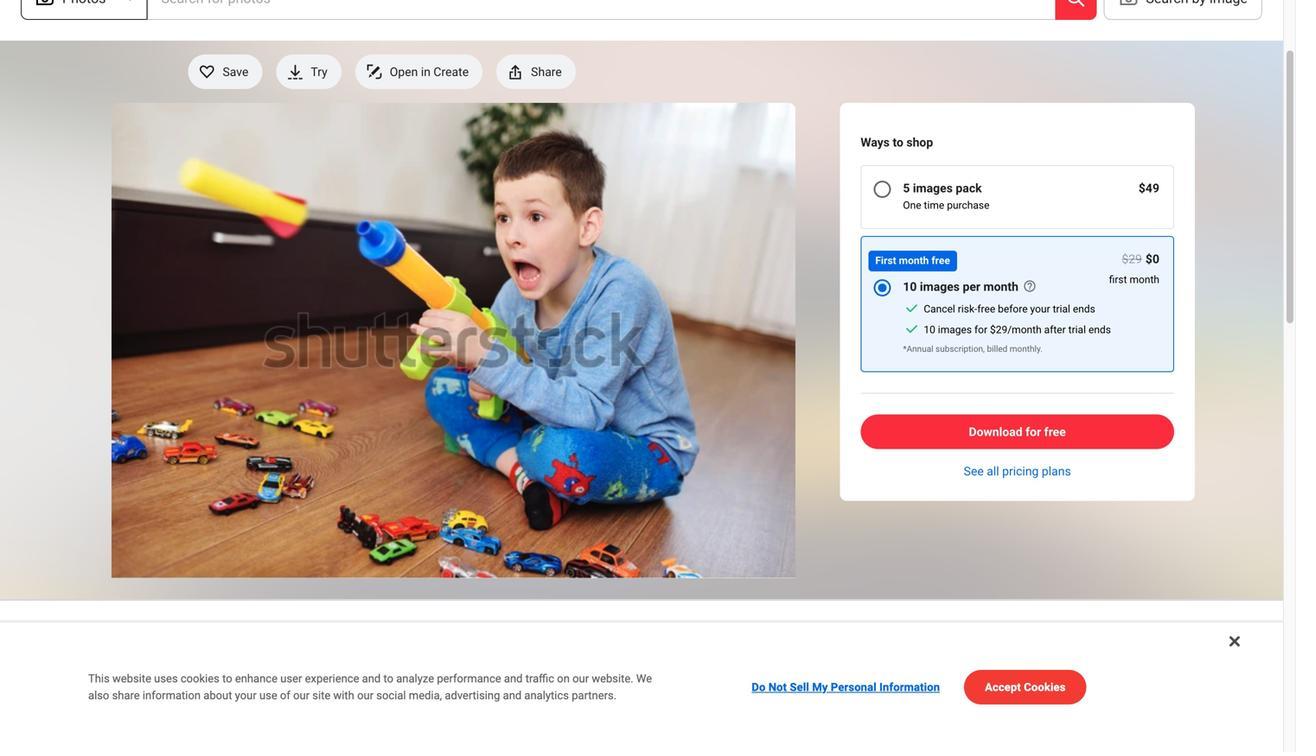 Task type: describe. For each thing, give the bounding box(es) containing it.
$29
[[1122, 252, 1142, 266]]

per
[[963, 280, 981, 294]]

release
[[457, 675, 500, 690]]

plans
[[1042, 465, 1071, 479]]

create
[[434, 65, 469, 79]]

performance
[[437, 672, 501, 685]]

images for per
[[920, 280, 960, 294]]

time
[[924, 199, 945, 211]]

2 horizontal spatial our
[[573, 672, 589, 685]]

share button
[[497, 54, 576, 89]]

privacy alert dialog
[[0, 623, 1283, 752]]

5
[[903, 181, 910, 195]]

open
[[390, 65, 418, 79]]

this
[[88, 672, 110, 685]]

website
[[112, 672, 151, 685]]

1 horizontal spatial toy
[[167, 702, 186, 718]]

and left traffic
[[504, 672, 523, 685]]

shop
[[907, 135, 933, 150]]

analyze
[[396, 672, 434, 685]]

do not sell my personal information button
[[745, 674, 947, 701]]

$0
[[1146, 252, 1160, 266]]

machine
[[138, 743, 191, 752]]

one
[[903, 199, 922, 211]]

*annual subscription, billed monthly.
[[903, 344, 1043, 354]]

download for free
[[969, 425, 1066, 439]]

evgeniy
[[899, 683, 946, 699]]

download for free button
[[861, 415, 1175, 449]]

boy
[[246, 681, 268, 698]]

save button
[[188, 54, 262, 89]]

all
[[987, 465, 999, 479]]

information
[[880, 681, 940, 694]]

with inside signed model release on file with shutterstock, inc.
[[725, 675, 748, 690]]

pricing
[[1002, 465, 1039, 479]]

free for risk-
[[978, 303, 996, 315]]

information:
[[503, 675, 569, 690]]

site
[[312, 689, 331, 702]]

use
[[259, 689, 277, 702]]

about
[[203, 689, 232, 702]]

a right site
[[334, 681, 342, 698]]

2 horizontal spatial to
[[893, 135, 904, 150]]

rocket
[[329, 723, 368, 739]]

after
[[1044, 324, 1066, 336]]

file
[[706, 675, 722, 690]]

evgeniy kalinovskiy link
[[899, 683, 1018, 699]]

1 game from the top
[[88, 702, 123, 718]]

risk-
[[958, 303, 978, 315]]

is
[[272, 681, 283, 698]]

10 images for $29/month after trial ends
[[924, 324, 1111, 336]]

bullet
[[274, 723, 309, 739]]

cookies
[[1024, 681, 1066, 694]]

room
[[126, 723, 159, 739]]

signed model release on file with shutterstock, inc.
[[457, 675, 821, 708]]

not
[[769, 681, 787, 694]]

ends for 10 images for $29/month after trial ends
[[1089, 324, 1111, 336]]

ways to shop
[[861, 135, 933, 150]]

sell
[[790, 681, 810, 694]]

first
[[876, 255, 897, 267]]

social
[[376, 689, 406, 702]]

open in create
[[390, 65, 469, 79]]

e
[[870, 681, 880, 701]]

signed
[[572, 675, 609, 690]]

10 images per month
[[903, 280, 1019, 294]]

also
[[88, 689, 109, 702]]

experience
[[305, 672, 359, 685]]

user
[[280, 672, 302, 685]]

bright
[[363, 702, 400, 718]]

$49
[[1139, 181, 1160, 195]]

on inside a small child a preschool boy is playing a shooting game with a toy gun on the background of a bright game room with toys. a foam bullet or rocket flies out of a toy machine gun.
[[216, 702, 232, 718]]

or
[[313, 723, 325, 739]]

with up room
[[126, 702, 153, 718]]

see all pricing plans link
[[861, 463, 1175, 481]]

flex10_cmt_x12-price-strike-out element
[[1122, 251, 1142, 268]]

on inside this website uses cookies to enhance user experience and to analyze performance and traffic on our website. we also share information about your use of our site with our social media, advertising and analytics partners.
[[557, 672, 570, 685]]

website.
[[592, 672, 634, 685]]

5 images pack one time purchase
[[903, 181, 990, 211]]

open in create button
[[355, 54, 483, 89]]

traffic
[[526, 672, 554, 685]]

5_credit_pack-container element
[[861, 165, 1175, 229]]

search image
[[1066, 0, 1087, 9]]

a right 'child'
[[170, 681, 177, 698]]

enhance
[[235, 672, 278, 685]]

media,
[[409, 689, 442, 702]]

shutterstock,
[[751, 675, 821, 690]]

background
[[259, 702, 332, 718]]

for inside button
[[1026, 425, 1041, 439]]

cancel risk-free before your trial ends
[[924, 303, 1096, 315]]

credits_modal image
[[1023, 279, 1037, 293]]

a left small on the left bottom of the page
[[88, 681, 96, 698]]



Task type: vqa. For each thing, say whether or not it's contained in the screenshot.
Free inside flex10_cmt_x12-description_section Element
yes



Task type: locate. For each thing, give the bounding box(es) containing it.
ends
[[1073, 303, 1096, 315], [1089, 324, 1111, 336]]

trial
[[1053, 303, 1071, 315], [1069, 324, 1086, 336]]

advertising
[[445, 689, 500, 702]]

0 vertical spatial your
[[1031, 303, 1051, 315]]

first month free
[[876, 255, 950, 267]]

for up the *annual subscription, billed monthly.
[[975, 324, 988, 336]]

0 horizontal spatial free
[[932, 255, 950, 267]]

pack
[[956, 181, 982, 195]]

$29 $0 first month
[[1109, 252, 1160, 286]]

images inside 5 images pack one time purchase
[[913, 181, 953, 195]]

try button
[[276, 54, 341, 89]]

free inside button
[[1044, 425, 1066, 439]]

free inside flex10_cmt_x12-description_section element
[[978, 303, 996, 315]]

images up time
[[913, 181, 953, 195]]

toy left 'gun'
[[167, 702, 186, 718]]

month inside $29 $0 first month
[[1130, 274, 1160, 286]]

personal
[[831, 681, 877, 694]]

flex10_cmt_x12-price element
[[1146, 251, 1160, 268]]

game down small on the left bottom of the page
[[88, 702, 123, 718]]

do not sell my personal information
[[752, 681, 940, 694]]

billed
[[987, 344, 1008, 354]]

10 for 10 images per month
[[903, 280, 917, 294]]

0 vertical spatial free
[[932, 255, 950, 267]]

images
[[913, 181, 953, 195], [920, 280, 960, 294], [938, 324, 972, 336]]

your inside flex10_cmt_x12-description_section element
[[1031, 303, 1051, 315]]

a
[[88, 681, 96, 698], [170, 681, 177, 698], [334, 681, 342, 698], [156, 702, 164, 718], [352, 702, 359, 718], [104, 743, 112, 752]]

preschool
[[181, 681, 242, 698]]

free inside 'pill-text-top' element
[[932, 255, 950, 267]]

0 horizontal spatial toy
[[115, 743, 134, 752]]

we
[[636, 672, 652, 685]]

2 horizontal spatial free
[[1044, 425, 1066, 439]]

month
[[899, 255, 929, 267], [1130, 274, 1160, 286], [984, 280, 1019, 294]]

trial for your
[[1053, 303, 1071, 315]]

with
[[725, 675, 748, 690], [333, 689, 354, 702], [126, 702, 153, 718], [162, 723, 189, 739]]

uses
[[154, 672, 178, 685]]

subscription,
[[936, 344, 985, 354]]

0 horizontal spatial to
[[222, 672, 232, 685]]

model
[[612, 675, 645, 690]]

free left the "before"
[[978, 303, 996, 315]]

10 up *annual
[[924, 324, 936, 336]]

trial up after
[[1053, 303, 1071, 315]]

1 horizontal spatial of
[[280, 689, 290, 702]]

0 horizontal spatial our
[[293, 689, 310, 702]]

monthly.
[[1010, 344, 1043, 354]]

partners.
[[572, 689, 617, 702]]

inc.
[[457, 693, 477, 708]]

toy down room
[[115, 743, 134, 752]]

save
[[223, 65, 249, 79]]

0 vertical spatial trial
[[1053, 303, 1071, 315]]

ways
[[861, 135, 890, 150]]

our up partners.
[[573, 672, 589, 685]]

trial for after
[[1069, 324, 1086, 336]]

1 horizontal spatial for
[[1026, 425, 1041, 439]]

foam
[[239, 723, 271, 739]]

1 horizontal spatial to
[[384, 672, 394, 685]]

1 vertical spatial toy
[[115, 743, 134, 752]]

month for 10 images per month
[[984, 280, 1019, 294]]

1 vertical spatial images
[[920, 280, 960, 294]]

and up the social
[[362, 672, 381, 685]]

of
[[280, 689, 290, 702], [336, 702, 349, 718], [88, 743, 101, 752]]

0 vertical spatial for
[[975, 324, 988, 336]]

Search for photos search field
[[156, 0, 371, 19]]

month down flex10_cmt_x12-price element
[[1130, 274, 1160, 286]]

before
[[998, 303, 1028, 315]]

1 horizontal spatial on
[[557, 672, 570, 685]]

flies
[[372, 723, 398, 739]]

0 vertical spatial 10
[[903, 280, 917, 294]]

release
[[648, 675, 687, 690]]

free up "plans"
[[1044, 425, 1066, 439]]

information
[[143, 689, 201, 702]]

of right use
[[280, 689, 290, 702]]

shooting
[[345, 681, 400, 698]]

my
[[812, 681, 828, 694]]

contributor avatar element
[[857, 674, 892, 708]]

your
[[1031, 303, 1051, 315], [235, 689, 257, 702]]

0 vertical spatial game
[[88, 702, 123, 718]]

your inside this website uses cookies to enhance user experience and to analyze performance and traffic on our website. we also share information about your use of our site with our social media, advertising and analytics partners.
[[235, 689, 257, 702]]

images up the subscription,
[[938, 324, 972, 336]]

of down also
[[88, 743, 101, 752]]

flex10_cmt_x12-description_section element
[[903, 299, 1111, 340]]

0 horizontal spatial for
[[975, 324, 988, 336]]

to up "about"
[[222, 672, 232, 685]]

10 for 10 images for $29/month after trial ends
[[924, 324, 936, 336]]

1 vertical spatial 10
[[924, 324, 936, 336]]

2 game from the top
[[88, 723, 123, 739]]

kalinovskiy
[[949, 683, 1018, 699]]

this website uses cookies to enhance user experience and to analyze performance and traffic on our website. we also share information about your use of our site with our social media, advertising and analytics partners.
[[88, 672, 652, 702]]

child
[[136, 681, 166, 698]]

share
[[112, 689, 140, 702]]

1 horizontal spatial free
[[978, 303, 996, 315]]

0 horizontal spatial 10
[[903, 280, 917, 294]]

month up cancel risk-free before your trial ends
[[984, 280, 1019, 294]]

ends for cancel risk-free before your trial ends
[[1073, 303, 1096, 315]]

1 vertical spatial free
[[978, 303, 996, 315]]

2 vertical spatial images
[[938, 324, 972, 336]]

1 vertical spatial trial
[[1069, 324, 1086, 336]]

trial right after
[[1069, 324, 1086, 336]]

with up machine
[[162, 723, 189, 739]]

on left file
[[690, 675, 703, 690]]

free for for
[[1044, 425, 1066, 439]]

your down the enhance on the left
[[235, 689, 257, 702]]

to left shop
[[893, 135, 904, 150]]

evgeniy kalinovskiy
[[899, 683, 1018, 699]]

1 horizontal spatial month
[[984, 280, 1019, 294]]

our down user
[[293, 689, 310, 702]]

month right first
[[899, 255, 929, 267]]

0 horizontal spatial month
[[899, 255, 929, 267]]

gun
[[190, 702, 213, 718]]

free for month
[[932, 255, 950, 267]]

$29/month
[[990, 324, 1042, 336]]

your down the credits_modal icon
[[1031, 303, 1051, 315]]

images for for
[[938, 324, 972, 336]]

cancel
[[924, 303, 956, 315]]

out
[[402, 723, 422, 739]]

playing
[[286, 681, 331, 698]]

game
[[88, 702, 123, 718], [88, 723, 123, 739]]

0 horizontal spatial of
[[88, 743, 101, 752]]

small
[[99, 681, 133, 698]]

10 down 'pill-text-top' element
[[903, 280, 917, 294]]

flex10_cmt_x12-container element
[[861, 236, 1175, 372]]

with down experience
[[333, 689, 354, 702]]

for inside flex10_cmt_x12-description_section element
[[975, 324, 988, 336]]

and left analytics
[[503, 689, 522, 702]]

pill-text-top element
[[869, 251, 957, 271]]

a
[[226, 723, 235, 739]]

month for $29 $0 first month
[[1130, 274, 1160, 286]]

for right download
[[1026, 425, 1041, 439]]

with inside this website uses cookies to enhance user experience and to analyze performance and traffic on our website. we also share information about your use of our site with our social media, advertising and analytics partners.
[[333, 689, 354, 702]]

of up rocket
[[336, 702, 349, 718]]

gun.
[[195, 743, 222, 752]]

1 vertical spatial for
[[1026, 425, 1041, 439]]

1 horizontal spatial your
[[1031, 303, 1051, 315]]

1 vertical spatial game
[[88, 723, 123, 739]]

copy id to clipboard element
[[243, 650, 269, 675]]

month inside 'pill-text-top' element
[[899, 255, 929, 267]]

see all pricing plans
[[964, 465, 1071, 479]]

0 vertical spatial toy
[[167, 702, 186, 718]]

analytics
[[524, 689, 569, 702]]

to up the social
[[384, 672, 394, 685]]

our
[[573, 672, 589, 685], [293, 689, 310, 702], [357, 689, 374, 702]]

0 vertical spatial images
[[913, 181, 953, 195]]

*annual
[[903, 344, 934, 354]]

our left the social
[[357, 689, 374, 702]]

a small child a preschool boy is playing a shooting game with a toy gun on the background of a bright game room with toys. a foam bullet or rocket flies out of a toy machine gun.
[[88, 681, 422, 752]]

the
[[235, 702, 255, 718]]

a down also
[[104, 743, 112, 752]]

do
[[752, 681, 766, 694]]

on inside signed model release on file with shutterstock, inc.
[[690, 675, 703, 690]]

share
[[531, 65, 562, 79]]

on right traffic
[[557, 672, 570, 685]]

images for pack
[[913, 181, 953, 195]]

0 horizontal spatial on
[[216, 702, 232, 718]]

toys.
[[192, 723, 222, 739]]

accept
[[985, 681, 1021, 694]]

2 horizontal spatial month
[[1130, 274, 1160, 286]]

0 vertical spatial ends
[[1073, 303, 1096, 315]]

2 horizontal spatial of
[[336, 702, 349, 718]]

with right file
[[725, 675, 748, 690]]

on left "the"
[[216, 702, 232, 718]]

release information:
[[457, 675, 569, 690]]

on
[[557, 672, 570, 685], [690, 675, 703, 690], [216, 702, 232, 718]]

2 vertical spatial free
[[1044, 425, 1066, 439]]

a up rocket
[[352, 702, 359, 718]]

a down 'child'
[[156, 702, 164, 718]]

5_credit_pack-price element
[[1139, 180, 1160, 197]]

2 horizontal spatial on
[[690, 675, 703, 690]]

try
[[311, 65, 328, 79]]

game down also
[[88, 723, 123, 739]]

1 vertical spatial your
[[235, 689, 257, 702]]

images up cancel
[[920, 280, 960, 294]]

accept cookies button
[[964, 670, 1087, 705]]

1 horizontal spatial our
[[357, 689, 374, 702]]

1 vertical spatial ends
[[1089, 324, 1111, 336]]

accept cookies
[[985, 681, 1066, 694]]

images inside flex10_cmt_x12-description_section element
[[938, 324, 972, 336]]

download
[[969, 425, 1023, 439]]

of inside this website uses cookies to enhance user experience and to analyze performance and traffic on our website. we also share information about your use of our site with our social media, advertising and analytics partners.
[[280, 689, 290, 702]]

cookies
[[181, 672, 220, 685]]

free up 10 images per month
[[932, 255, 950, 267]]

see
[[964, 465, 984, 479]]

0 horizontal spatial your
[[235, 689, 257, 702]]

1 horizontal spatial 10
[[924, 324, 936, 336]]



